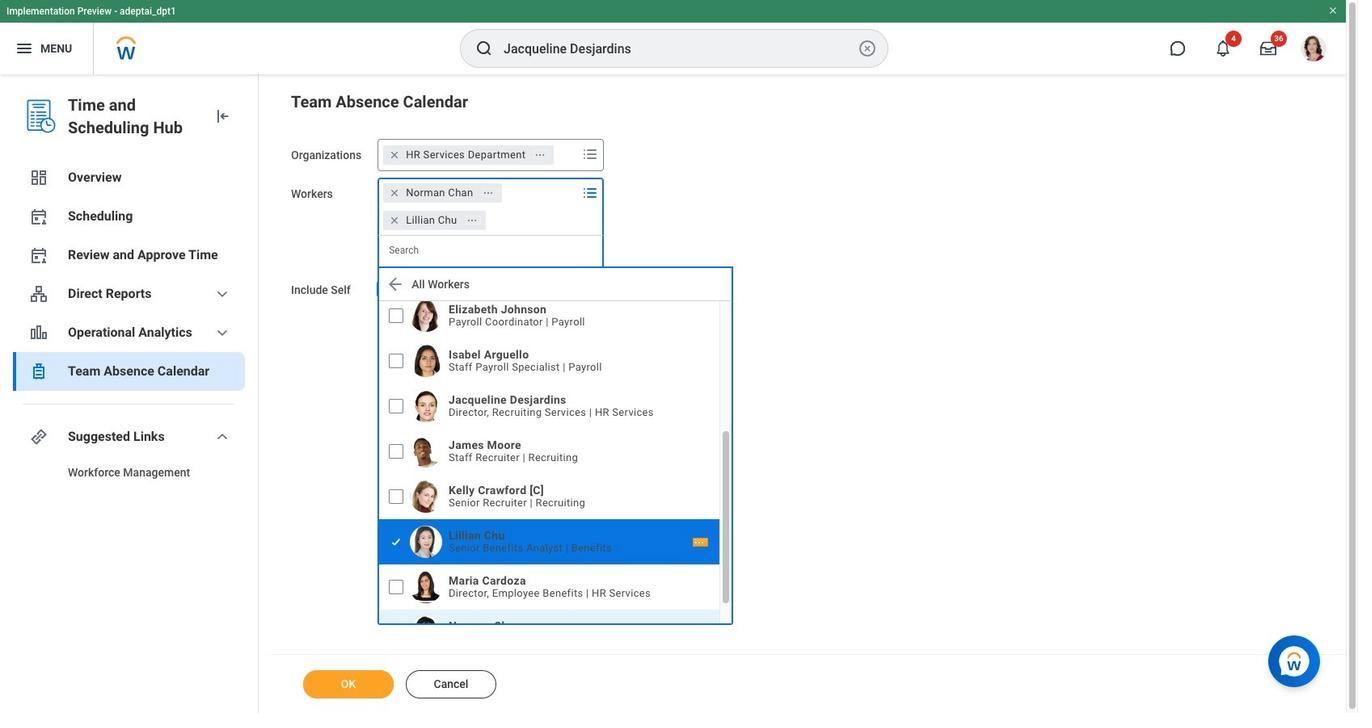 Task type: vqa. For each thing, say whether or not it's contained in the screenshot.
isabel arguello Icon
yes



Task type: describe. For each thing, give the bounding box(es) containing it.
lillian chu image
[[410, 526, 442, 559]]

kelly crawford [c] image
[[410, 481, 442, 513]]

chevron down small image for view team icon
[[213, 285, 232, 304]]

navigation pane region
[[0, 74, 259, 714]]

Search field
[[379, 236, 602, 265]]

transformation import image
[[213, 107, 232, 126]]

related actions image
[[466, 215, 477, 226]]

profile logan mcneil image
[[1301, 36, 1327, 65]]

chart image
[[29, 323, 49, 343]]

norman chan element
[[406, 186, 473, 201]]

dashboard image
[[29, 168, 49, 188]]

isabel arguello image
[[410, 345, 442, 378]]

lillian chu, press delete to clear value. option
[[383, 211, 486, 230]]

maria cardoza image
[[410, 572, 442, 604]]

arrow left image
[[386, 275, 405, 294]]

chevron down small image for link image
[[213, 428, 232, 447]]

related actions image for norman chan element
[[482, 187, 494, 199]]

items selected for workers list box
[[379, 180, 579, 234]]

notifications large image
[[1215, 40, 1231, 57]]

lillian chu element
[[406, 213, 457, 228]]

search image
[[475, 39, 494, 58]]

close environment banner image
[[1328, 6, 1338, 15]]

related actions image for hr services department element
[[535, 149, 546, 161]]

x small image for lillian chu element
[[387, 213, 403, 229]]

inbox large image
[[1261, 40, 1277, 57]]



Task type: locate. For each thing, give the bounding box(es) containing it.
banner
[[0, 0, 1346, 74]]

time and scheduling hub element
[[68, 94, 200, 139]]

Search Workday  search field
[[504, 31, 855, 66]]

2 vertical spatial x small image
[[387, 213, 403, 229]]

0 vertical spatial x small image
[[387, 147, 403, 163]]

0 vertical spatial related actions image
[[535, 149, 546, 161]]

0 vertical spatial chevron down small image
[[213, 285, 232, 304]]

0 horizontal spatial related actions image
[[482, 187, 494, 199]]

1 vertical spatial related actions image
[[482, 187, 494, 199]]

jacqueline desjardins image
[[410, 391, 442, 423]]

elizabeth johnson image
[[410, 300, 442, 332]]

hr services department element
[[406, 148, 526, 163]]

james moore image
[[410, 436, 442, 468]]

x small image left norman chan element
[[387, 185, 403, 201]]

x small image inside norman chan, press delete to clear value. option
[[387, 185, 403, 201]]

x small image for hr services department element
[[387, 147, 403, 163]]

x small image up norman chan, press delete to clear value. option
[[387, 147, 403, 163]]

norman chan, press delete to clear value. option
[[383, 184, 502, 203]]

calendar user solid image up view team icon
[[29, 246, 49, 265]]

task timeoff image
[[29, 362, 49, 382]]

related actions image
[[535, 149, 546, 161], [482, 187, 494, 199], [693, 538, 705, 549]]

1 horizontal spatial related actions image
[[535, 149, 546, 161]]

1 chevron down small image from the top
[[213, 285, 232, 304]]

2 x small image from the top
[[387, 185, 403, 201]]

0 vertical spatial prompts image
[[581, 145, 600, 164]]

2 horizontal spatial related actions image
[[693, 538, 705, 549]]

x small image inside lillian chu, press delete to clear value. option
[[387, 213, 403, 229]]

1 x small image from the top
[[387, 147, 403, 163]]

1 vertical spatial chevron down small image
[[213, 428, 232, 447]]

calendar user solid image down dashboard image
[[29, 207, 49, 226]]

1 vertical spatial x small image
[[387, 185, 403, 201]]

chevron down small image
[[213, 323, 232, 343]]

0 vertical spatial calendar user solid image
[[29, 207, 49, 226]]

2 prompts image from the top
[[581, 184, 600, 203]]

2 chevron down small image from the top
[[213, 428, 232, 447]]

x circle image
[[858, 39, 877, 58]]

x small image inside hr services department, press delete to clear value. option
[[387, 147, 403, 163]]

view team image
[[29, 285, 49, 304]]

1 vertical spatial calendar user solid image
[[29, 246, 49, 265]]

3 x small image from the top
[[387, 213, 403, 229]]

1 prompts image from the top
[[581, 145, 600, 164]]

check small image
[[375, 280, 395, 299]]

x small image left lillian chu element
[[387, 213, 403, 229]]

x small image for norman chan element
[[387, 185, 403, 201]]

link image
[[29, 428, 49, 447]]

calendar user solid image
[[29, 207, 49, 226], [29, 246, 49, 265]]

hr services department, press delete to clear value. option
[[383, 146, 554, 165]]

justify image
[[15, 39, 34, 58]]

prompts image
[[581, 145, 600, 164], [581, 184, 600, 203]]

2 vertical spatial related actions image
[[693, 538, 705, 549]]

x small image
[[387, 147, 403, 163], [387, 185, 403, 201], [387, 213, 403, 229]]

chevron down small image
[[213, 285, 232, 304], [213, 428, 232, 447]]

2 calendar user solid image from the top
[[29, 246, 49, 265]]

1 vertical spatial prompts image
[[581, 184, 600, 203]]

1 calendar user solid image from the top
[[29, 207, 49, 226]]



